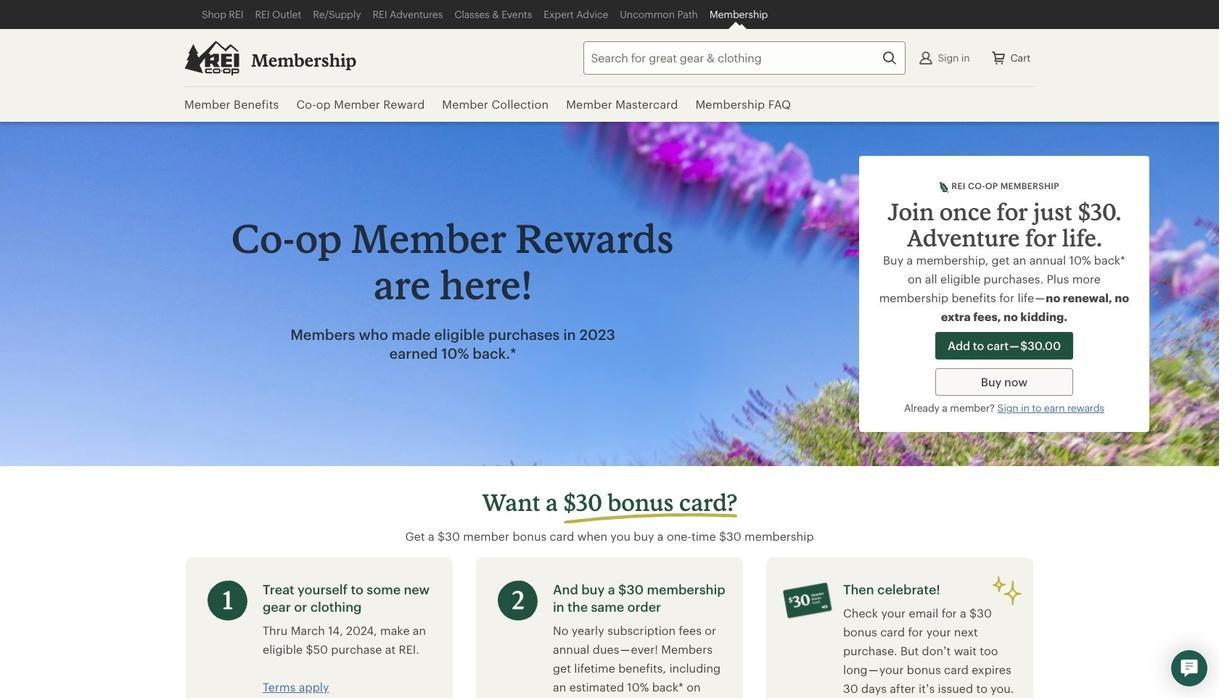 Task type: vqa. For each thing, say whether or not it's contained in the screenshot.
snow inside the the Explore the latest snow kits, designed to keep you warm and keep winter out—so you can get one more run in.
no



Task type: locate. For each thing, give the bounding box(es) containing it.
None field
[[584, 41, 906, 74]]

a graphic of member bonus card image
[[782, 581, 833, 621]]

banner
[[0, 0, 1219, 122]]

Search for great gear & clothing text field
[[584, 41, 906, 74]]

rei co-op, go to rei.com home page image
[[184, 40, 240, 75]]

a graphic of the number one image
[[207, 581, 247, 621]]

search image
[[881, 49, 899, 66]]

shopping cart is empty image
[[990, 49, 1008, 66]]

live chat image
[[1181, 660, 1198, 678]]

None search field
[[558, 41, 906, 74]]



Task type: describe. For each thing, give the bounding box(es) containing it.
a graphic of the number two image
[[498, 581, 537, 621]]



